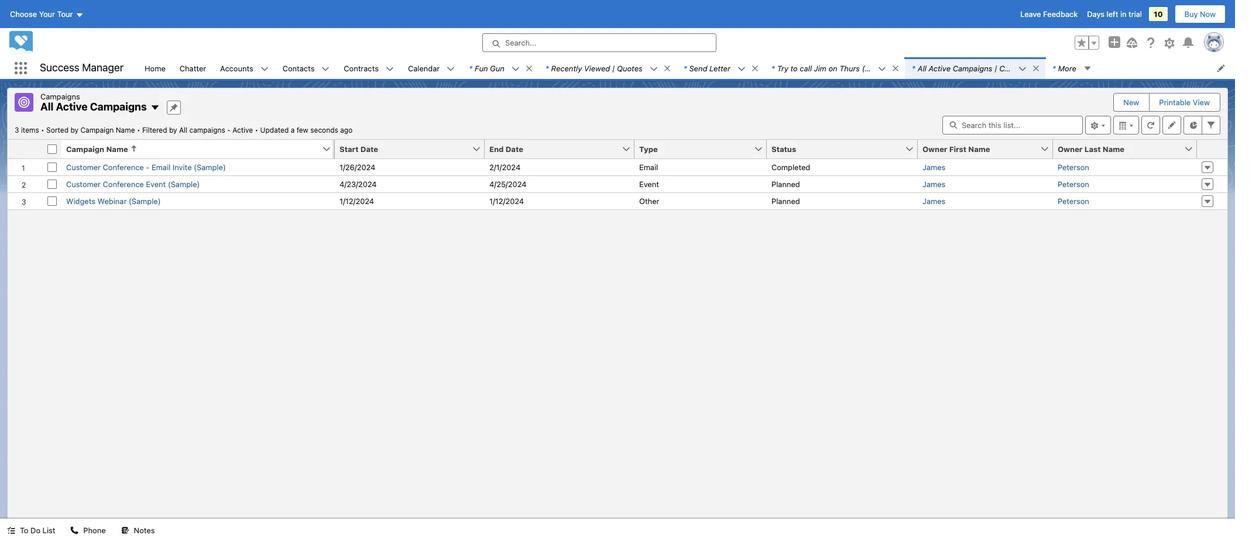 Task type: describe. For each thing, give the bounding box(es) containing it.
text default image right letter
[[738, 65, 746, 73]]

success manager
[[40, 62, 124, 74]]

2 1/12/2024 from the left
[[489, 196, 524, 206]]

webinar
[[98, 196, 127, 206]]

on
[[829, 64, 838, 73]]

1 1/12/2024 from the left
[[340, 196, 374, 206]]

chatter
[[180, 64, 206, 73]]

contracts link
[[337, 57, 386, 79]]

few
[[297, 126, 308, 134]]

1/26/2024
[[340, 162, 376, 172]]

send
[[689, 64, 708, 73]]

choose
[[10, 9, 37, 19]]

conference for -
[[103, 162, 144, 172]]

to
[[791, 64, 798, 73]]

1 horizontal spatial -
[[227, 126, 231, 134]]

customer conference - email invite (sample)
[[66, 162, 226, 172]]

owner first name button
[[918, 140, 1040, 158]]

1 | from the left
[[612, 64, 615, 73]]

text default image right gun
[[512, 65, 520, 73]]

campaign name
[[66, 144, 128, 154]]

type button
[[635, 140, 754, 158]]

text default image inside "all active campaigns|campaigns|list view" element
[[150, 103, 160, 113]]

10
[[1154, 9, 1163, 19]]

all active campaigns grid
[[8, 140, 1228, 210]]

planned for event
[[772, 179, 800, 189]]

2 • from the left
[[137, 126, 140, 134]]

widgets
[[66, 196, 95, 206]]

type element
[[635, 140, 774, 159]]

printable view
[[1159, 98, 1210, 107]]

tour
[[57, 9, 73, 19]]

search...
[[505, 38, 537, 47]]

chatter link
[[173, 57, 213, 79]]

start date element
[[335, 140, 492, 159]]

campaigns image
[[15, 93, 33, 112]]

1 vertical spatial active
[[56, 101, 88, 113]]

to do list
[[20, 526, 55, 536]]

4/25/2024
[[489, 179, 527, 189]]

accounts link
[[213, 57, 260, 79]]

home
[[145, 64, 166, 73]]

2 list item from the left
[[538, 57, 677, 79]]

phone
[[83, 526, 106, 536]]

2 by from the left
[[169, 126, 177, 134]]

start date button
[[335, 140, 472, 158]]

all active campaigns|campaigns|list view element
[[7, 88, 1228, 519]]

owner last name button
[[1053, 140, 1184, 158]]

text default image inside calendar list item
[[447, 65, 455, 73]]

* for * more
[[1053, 64, 1056, 73]]

sorted
[[46, 126, 69, 134]]

text default image inside 'to do list' button
[[7, 527, 15, 535]]

call
[[800, 64, 812, 73]]

date for start date
[[361, 144, 378, 154]]

* for * recently viewed | quotes
[[545, 64, 549, 73]]

campaign name button
[[61, 140, 322, 158]]

2 horizontal spatial active
[[929, 64, 951, 73]]

type
[[639, 144, 658, 154]]

trial
[[1129, 9, 1142, 19]]

1 email from the left
[[152, 162, 171, 172]]

buy now
[[1185, 9, 1216, 19]]

text default image right thurs
[[878, 65, 886, 73]]

name right last at the right of the page
[[1103, 144, 1125, 154]]

1 event from the left
[[146, 179, 166, 189]]

filtered
[[142, 126, 167, 134]]

fun
[[475, 64, 488, 73]]

peterson link for event
[[1058, 179, 1089, 189]]

customer for customer conference - email invite (sample)
[[66, 162, 101, 172]]

items
[[21, 126, 39, 134]]

customer conference event (sample) link
[[66, 179, 200, 189]]

text default image inside contacts list item
[[322, 65, 330, 73]]

action image
[[1197, 140, 1228, 158]]

customer conference - email invite (sample) link
[[66, 162, 226, 172]]

text default image inside notes button
[[121, 527, 129, 535]]

all active campaigns
[[40, 101, 147, 113]]

text default image left * more
[[1019, 65, 1027, 73]]

buy now button
[[1175, 5, 1226, 23]]

text default image right quotes
[[650, 65, 658, 73]]

peterson for email
[[1058, 162, 1089, 172]]

try
[[777, 64, 789, 73]]

home link
[[138, 57, 173, 79]]

name down all active campaigns status
[[106, 144, 128, 154]]

days left in trial
[[1087, 9, 1142, 19]]

4/23/2024
[[340, 179, 377, 189]]

leave feedback
[[1021, 9, 1078, 19]]

* more
[[1053, 64, 1077, 73]]

* for * fun gun
[[469, 64, 473, 73]]

owner first name
[[923, 144, 990, 154]]

days
[[1087, 9, 1105, 19]]

1 james from the top
[[923, 162, 946, 172]]

quotes
[[617, 64, 643, 73]]

text default image left send
[[663, 64, 671, 72]]

owner for owner first name
[[923, 144, 948, 154]]

calendar
[[408, 64, 440, 73]]

do
[[30, 526, 40, 536]]

1 james link from the top
[[923, 162, 946, 172]]

list
[[43, 526, 55, 536]]

end date button
[[485, 140, 622, 158]]

start
[[340, 144, 359, 154]]

last
[[1085, 144, 1101, 154]]

printable view button
[[1150, 94, 1219, 111]]

Search All Active Campaigns list view. search field
[[943, 116, 1083, 134]]

contracts list item
[[337, 57, 401, 79]]

completed
[[772, 162, 810, 172]]

notes button
[[114, 519, 162, 543]]

contacts link
[[276, 57, 322, 79]]

conference for event
[[103, 179, 144, 189]]

other
[[639, 196, 659, 206]]

text default image left * more
[[1032, 64, 1040, 72]]

owner first name element
[[918, 140, 1060, 159]]

accounts
[[220, 64, 253, 73]]

2 vertical spatial active
[[233, 126, 253, 134]]

planned for other
[[772, 196, 800, 206]]



Task type: vqa. For each thing, say whether or not it's contained in the screenshot.
"Manage" within SETUP MANAGE SUBSCRIPTION
no



Task type: locate. For each thing, give the bounding box(es) containing it.
owner for owner last name
[[1058, 144, 1083, 154]]

1 date from the left
[[361, 144, 378, 154]]

calendar link
[[401, 57, 447, 79]]

cell
[[43, 140, 61, 159]]

0 horizontal spatial event
[[146, 179, 166, 189]]

2 vertical spatial all
[[179, 126, 187, 134]]

1 planned from the top
[[772, 179, 800, 189]]

peterson link
[[1058, 162, 1089, 172], [1058, 179, 1089, 189], [1058, 196, 1089, 206]]

2/1/2024
[[489, 162, 521, 172]]

peterson link for email
[[1058, 162, 1089, 172]]

campaigns
[[953, 64, 993, 73], [999, 64, 1039, 73], [40, 92, 80, 101], [90, 101, 147, 113]]

2 conference from the top
[[103, 179, 144, 189]]

1 horizontal spatial all
[[179, 126, 187, 134]]

3 items • sorted by campaign name • filtered by all campaigns - active • updated a few seconds ago
[[15, 126, 353, 134]]

campaign up campaign name
[[80, 126, 114, 134]]

1 horizontal spatial |
[[995, 64, 997, 73]]

owner left first
[[923, 144, 948, 154]]

text default image inside accounts list item
[[260, 65, 269, 73]]

1 vertical spatial customer
[[66, 179, 101, 189]]

1 peterson link from the top
[[1058, 162, 1089, 172]]

0 vertical spatial james link
[[923, 162, 946, 172]]

2 owner from the left
[[1058, 144, 1083, 154]]

text default image down search...
[[525, 64, 533, 72]]

0 horizontal spatial date
[[361, 144, 378, 154]]

text default image left to
[[7, 527, 15, 535]]

cell inside all active campaigns grid
[[43, 140, 61, 159]]

search... button
[[482, 33, 717, 52]]

thurs
[[840, 64, 860, 73]]

to do list button
[[0, 519, 62, 543]]

3 peterson link from the top
[[1058, 196, 1089, 206]]

text default image right 'more'
[[1084, 64, 1092, 72]]

1 vertical spatial planned
[[772, 196, 800, 206]]

leave feedback link
[[1021, 9, 1078, 19]]

campaign name element
[[61, 140, 342, 159]]

end
[[489, 144, 504, 154]]

widgets webinar (sample) link
[[66, 196, 161, 206]]

list containing home
[[138, 57, 1235, 79]]

2 event from the left
[[639, 179, 659, 189]]

4 * from the left
[[772, 64, 775, 73]]

notes
[[134, 526, 155, 536]]

2 vertical spatial peterson
[[1058, 196, 1089, 206]]

1 conference from the top
[[103, 162, 144, 172]]

peterson for event
[[1058, 179, 1089, 189]]

james for event
[[923, 179, 946, 189]]

peterson link for other
[[1058, 196, 1089, 206]]

campaign down the sorted
[[66, 144, 104, 154]]

by right filtered
[[169, 126, 177, 134]]

0 horizontal spatial all
[[40, 101, 53, 113]]

left
[[1107, 9, 1118, 19]]

owner
[[923, 144, 948, 154], [1058, 144, 1083, 154]]

now
[[1200, 9, 1216, 19]]

1 customer from the top
[[66, 162, 101, 172]]

3 list item from the left
[[677, 57, 765, 79]]

4 list item from the left
[[765, 57, 905, 79]]

event up the other at the top
[[639, 179, 659, 189]]

0 vertical spatial customer
[[66, 162, 101, 172]]

leave
[[1021, 9, 1041, 19]]

* for * try to call jim on thurs (sample)
[[772, 64, 775, 73]]

0 vertical spatial peterson
[[1058, 162, 1089, 172]]

group
[[1075, 36, 1099, 50]]

1 horizontal spatial 1/12/2024
[[489, 196, 524, 206]]

buy
[[1185, 9, 1198, 19]]

new
[[1124, 98, 1139, 107]]

2 date from the left
[[506, 144, 523, 154]]

name left filtered
[[116, 126, 135, 134]]

status element
[[767, 140, 925, 159]]

0 vertical spatial peterson link
[[1058, 162, 1089, 172]]

jim
[[814, 64, 827, 73]]

1/12/2024 down 4/23/2024
[[340, 196, 374, 206]]

all
[[918, 64, 927, 73], [40, 101, 53, 113], [179, 126, 187, 134]]

choose your tour button
[[9, 5, 84, 23]]

active
[[929, 64, 951, 73], [56, 101, 88, 113], [233, 126, 253, 134]]

1 by from the left
[[70, 126, 78, 134]]

text default image inside phone button
[[70, 527, 79, 535]]

action element
[[1197, 140, 1228, 159]]

text default image right thurs
[[892, 64, 900, 72]]

email left invite
[[152, 162, 171, 172]]

1 horizontal spatial owner
[[1058, 144, 1083, 154]]

owner last name
[[1058, 144, 1125, 154]]

your
[[39, 9, 55, 19]]

None search field
[[943, 116, 1083, 134]]

1/12/2024 down 4/25/2024
[[489, 196, 524, 206]]

|
[[612, 64, 615, 73], [995, 64, 997, 73]]

(sample)
[[862, 64, 894, 73], [194, 162, 226, 172], [168, 179, 200, 189], [129, 196, 161, 206]]

new button
[[1114, 94, 1149, 111]]

conference up widgets webinar (sample) link
[[103, 179, 144, 189]]

success
[[40, 62, 79, 74]]

contacts list item
[[276, 57, 337, 79]]

1 horizontal spatial •
[[137, 126, 140, 134]]

1 * from the left
[[469, 64, 473, 73]]

- right campaigns
[[227, 126, 231, 134]]

campaign
[[80, 126, 114, 134], [66, 144, 104, 154]]

end date
[[489, 144, 523, 154]]

1 horizontal spatial email
[[639, 162, 658, 172]]

status button
[[767, 140, 905, 158]]

2 james link from the top
[[923, 179, 946, 189]]

2 planned from the top
[[772, 196, 800, 206]]

• left filtered
[[137, 126, 140, 134]]

2 vertical spatial peterson link
[[1058, 196, 1089, 206]]

(sample) down invite
[[168, 179, 200, 189]]

* for * send letter
[[684, 64, 687, 73]]

5 * from the left
[[912, 64, 916, 73]]

text default image up filtered
[[150, 103, 160, 113]]

1 vertical spatial james link
[[923, 179, 946, 189]]

1 vertical spatial peterson
[[1058, 179, 1089, 189]]

1 vertical spatial peterson link
[[1058, 179, 1089, 189]]

1 vertical spatial -
[[146, 162, 150, 172]]

1 vertical spatial all
[[40, 101, 53, 113]]

name
[[116, 126, 135, 134], [106, 144, 128, 154], [969, 144, 990, 154], [1103, 144, 1125, 154]]

1 peterson from the top
[[1058, 162, 1089, 172]]

3 james link from the top
[[923, 196, 946, 206]]

by right the sorted
[[70, 126, 78, 134]]

owner last name element
[[1053, 140, 1204, 159]]

text default image right accounts
[[260, 65, 269, 73]]

0 horizontal spatial email
[[152, 162, 171, 172]]

(sample) right thurs
[[862, 64, 894, 73]]

text default image inside contracts 'list item'
[[386, 65, 394, 73]]

1 vertical spatial conference
[[103, 179, 144, 189]]

0 vertical spatial planned
[[772, 179, 800, 189]]

* recently viewed | quotes
[[545, 64, 643, 73]]

view
[[1193, 98, 1210, 107]]

• left updated
[[255, 126, 258, 134]]

2 horizontal spatial •
[[255, 126, 258, 134]]

2 james from the top
[[923, 179, 946, 189]]

peterson for other
[[1058, 196, 1089, 206]]

campaigns
[[189, 126, 225, 134]]

- up customer conference event (sample)
[[146, 162, 150, 172]]

0 vertical spatial conference
[[103, 162, 144, 172]]

contacts
[[283, 64, 315, 73]]

* all active campaigns | campaigns
[[912, 64, 1039, 73]]

0 horizontal spatial -
[[146, 162, 150, 172]]

1 list item from the left
[[462, 57, 538, 79]]

ago
[[340, 126, 353, 134]]

gun
[[490, 64, 505, 73]]

campaign inside button
[[66, 144, 104, 154]]

item number element
[[8, 140, 43, 159]]

list item
[[462, 57, 538, 79], [538, 57, 677, 79], [677, 57, 765, 79], [765, 57, 905, 79], [905, 57, 1046, 79]]

2 horizontal spatial all
[[918, 64, 927, 73]]

- inside all active campaigns grid
[[146, 162, 150, 172]]

manager
[[82, 62, 124, 74]]

james for other
[[923, 196, 946, 206]]

to
[[20, 526, 28, 536]]

customer down campaign name
[[66, 162, 101, 172]]

1 horizontal spatial date
[[506, 144, 523, 154]]

3
[[15, 126, 19, 134]]

text default image right calendar
[[447, 65, 455, 73]]

-
[[227, 126, 231, 134], [146, 162, 150, 172]]

2 vertical spatial james link
[[923, 196, 946, 206]]

end date element
[[485, 140, 642, 159]]

0 horizontal spatial by
[[70, 126, 78, 134]]

invite
[[173, 162, 192, 172]]

3 peterson from the top
[[1058, 196, 1089, 206]]

email
[[152, 162, 171, 172], [639, 162, 658, 172]]

status
[[772, 144, 796, 154]]

1 • from the left
[[41, 126, 44, 134]]

date right start
[[361, 144, 378, 154]]

contracts
[[344, 64, 379, 73]]

text default image
[[663, 64, 671, 72], [751, 64, 759, 72], [1032, 64, 1040, 72], [1084, 64, 1092, 72], [322, 65, 330, 73], [447, 65, 455, 73], [650, 65, 658, 73], [738, 65, 746, 73], [878, 65, 886, 73], [70, 527, 79, 535], [121, 527, 129, 535]]

owner left last at the right of the page
[[1058, 144, 1083, 154]]

item number image
[[8, 140, 43, 158]]

(sample) down customer conference event (sample)
[[129, 196, 161, 206]]

text default image
[[525, 64, 533, 72], [892, 64, 900, 72], [260, 65, 269, 73], [386, 65, 394, 73], [512, 65, 520, 73], [1019, 65, 1027, 73], [150, 103, 160, 113], [7, 527, 15, 535]]

date
[[361, 144, 378, 154], [506, 144, 523, 154]]

5 list item from the left
[[905, 57, 1046, 79]]

james
[[923, 162, 946, 172], [923, 179, 946, 189], [923, 196, 946, 206]]

phone button
[[63, 519, 113, 543]]

2 vertical spatial james
[[923, 196, 946, 206]]

1 vertical spatial james
[[923, 179, 946, 189]]

3 * from the left
[[684, 64, 687, 73]]

text default image right contacts
[[322, 65, 330, 73]]

3 • from the left
[[255, 126, 258, 134]]

email down type
[[639, 162, 658, 172]]

james link for event
[[923, 179, 946, 189]]

printable
[[1159, 98, 1191, 107]]

james link for other
[[923, 196, 946, 206]]

0 vertical spatial all
[[918, 64, 927, 73]]

1 owner from the left
[[923, 144, 948, 154]]

more
[[1058, 64, 1077, 73]]

letter
[[710, 64, 731, 73]]

2 peterson link from the top
[[1058, 179, 1089, 189]]

date right end
[[506, 144, 523, 154]]

customer conference event (sample)
[[66, 179, 200, 189]]

peterson
[[1058, 162, 1089, 172], [1058, 179, 1089, 189], [1058, 196, 1089, 206]]

2 customer from the top
[[66, 179, 101, 189]]

text default image right the contracts
[[386, 65, 394, 73]]

* send letter
[[684, 64, 731, 73]]

0 horizontal spatial 1/12/2024
[[340, 196, 374, 206]]

all active campaigns status
[[15, 126, 260, 134]]

event down customer conference - email invite (sample) link
[[146, 179, 166, 189]]

0 horizontal spatial |
[[612, 64, 615, 73]]

conference up customer conference event (sample) link
[[103, 162, 144, 172]]

date inside button
[[361, 144, 378, 154]]

calendar list item
[[401, 57, 462, 79]]

1 vertical spatial campaign
[[66, 144, 104, 154]]

start date
[[340, 144, 378, 154]]

date for end date
[[506, 144, 523, 154]]

• right items
[[41, 126, 44, 134]]

3 james from the top
[[923, 196, 946, 206]]

event
[[146, 179, 166, 189], [639, 179, 659, 189]]

1/12/2024
[[340, 196, 374, 206], [489, 196, 524, 206]]

accounts list item
[[213, 57, 276, 79]]

none search field inside "all active campaigns|campaigns|list view" element
[[943, 116, 1083, 134]]

0 horizontal spatial owner
[[923, 144, 948, 154]]

updated
[[260, 126, 289, 134]]

0 vertical spatial -
[[227, 126, 231, 134]]

0 vertical spatial active
[[929, 64, 951, 73]]

0 horizontal spatial active
[[56, 101, 88, 113]]

0 horizontal spatial •
[[41, 126, 44, 134]]

(sample) down the campaign name element at the left top of the page
[[194, 162, 226, 172]]

2 * from the left
[[545, 64, 549, 73]]

in
[[1121, 9, 1127, 19]]

text default image left try
[[751, 64, 759, 72]]

viewed
[[584, 64, 610, 73]]

feedback
[[1043, 9, 1078, 19]]

name right first
[[969, 144, 990, 154]]

1 horizontal spatial active
[[233, 126, 253, 134]]

text default image left phone
[[70, 527, 79, 535]]

widgets webinar (sample)
[[66, 196, 161, 206]]

2 peterson from the top
[[1058, 179, 1089, 189]]

* try to call jim on thurs (sample)
[[772, 64, 894, 73]]

customer up widgets
[[66, 179, 101, 189]]

james link
[[923, 162, 946, 172], [923, 179, 946, 189], [923, 196, 946, 206]]

6 * from the left
[[1053, 64, 1056, 73]]

1 horizontal spatial by
[[169, 126, 177, 134]]

1 horizontal spatial event
[[639, 179, 659, 189]]

by
[[70, 126, 78, 134], [169, 126, 177, 134]]

0 vertical spatial campaign
[[80, 126, 114, 134]]

* for * all active campaigns | campaigns
[[912, 64, 916, 73]]

first
[[949, 144, 967, 154]]

a
[[291, 126, 295, 134]]

list
[[138, 57, 1235, 79]]

2 | from the left
[[995, 64, 997, 73]]

•
[[41, 126, 44, 134], [137, 126, 140, 134], [255, 126, 258, 134]]

customer for customer conference event (sample)
[[66, 179, 101, 189]]

0 vertical spatial james
[[923, 162, 946, 172]]

text default image left notes
[[121, 527, 129, 535]]

date inside "button"
[[506, 144, 523, 154]]

2 email from the left
[[639, 162, 658, 172]]



